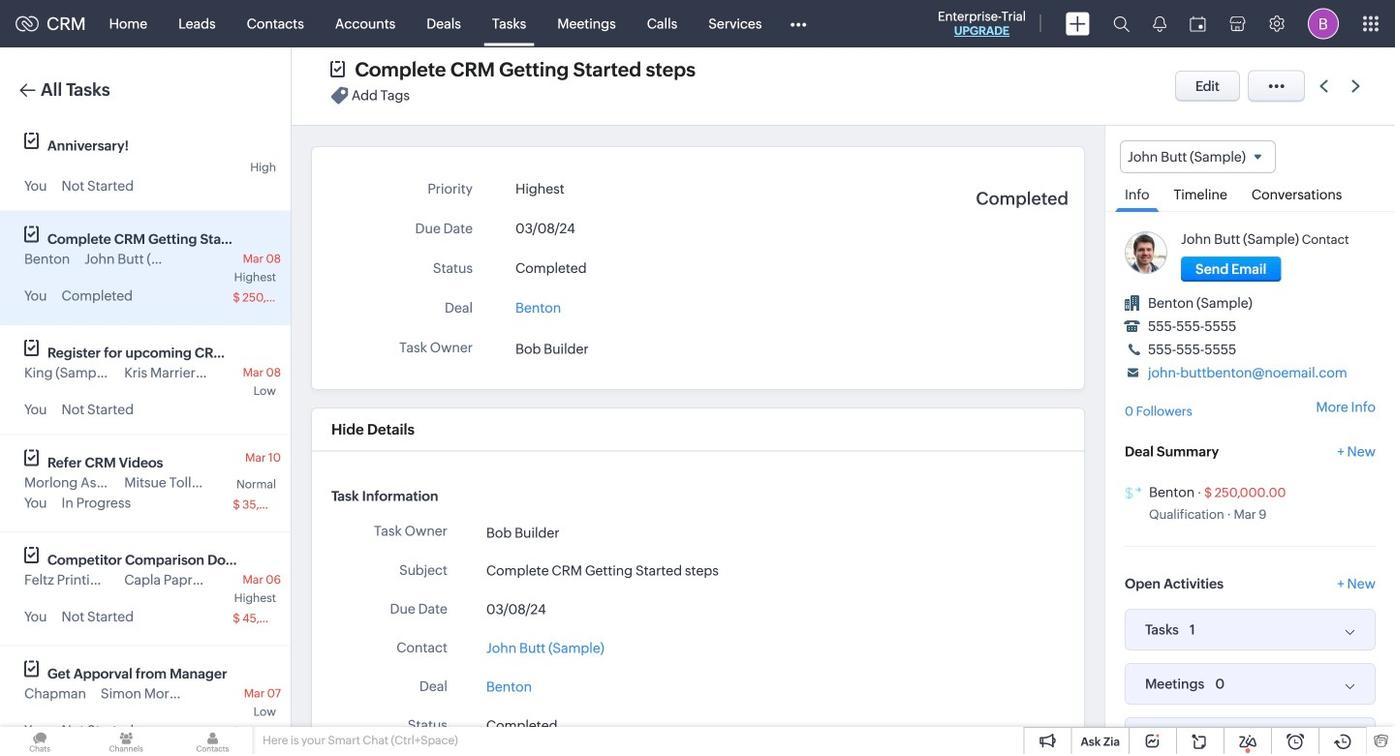 Task type: locate. For each thing, give the bounding box(es) containing it.
signals image
[[1153, 16, 1166, 32]]

chats image
[[0, 728, 80, 755]]

signals element
[[1141, 0, 1178, 47]]

None button
[[1181, 257, 1281, 282]]

calendar image
[[1190, 16, 1206, 31]]

None field
[[1120, 140, 1276, 174]]

search image
[[1113, 16, 1130, 32]]

profile element
[[1296, 0, 1350, 47]]



Task type: describe. For each thing, give the bounding box(es) containing it.
profile image
[[1308, 8, 1339, 39]]

create menu element
[[1054, 0, 1102, 47]]

next record image
[[1351, 80, 1364, 93]]

logo image
[[16, 16, 39, 31]]

create menu image
[[1066, 12, 1090, 35]]

previous record image
[[1319, 80, 1328, 93]]

search element
[[1102, 0, 1141, 47]]

Other Modules field
[[777, 8, 819, 39]]

contacts image
[[173, 728, 252, 755]]

channels image
[[86, 728, 166, 755]]



Task type: vqa. For each thing, say whether or not it's contained in the screenshot.
profile icon
yes



